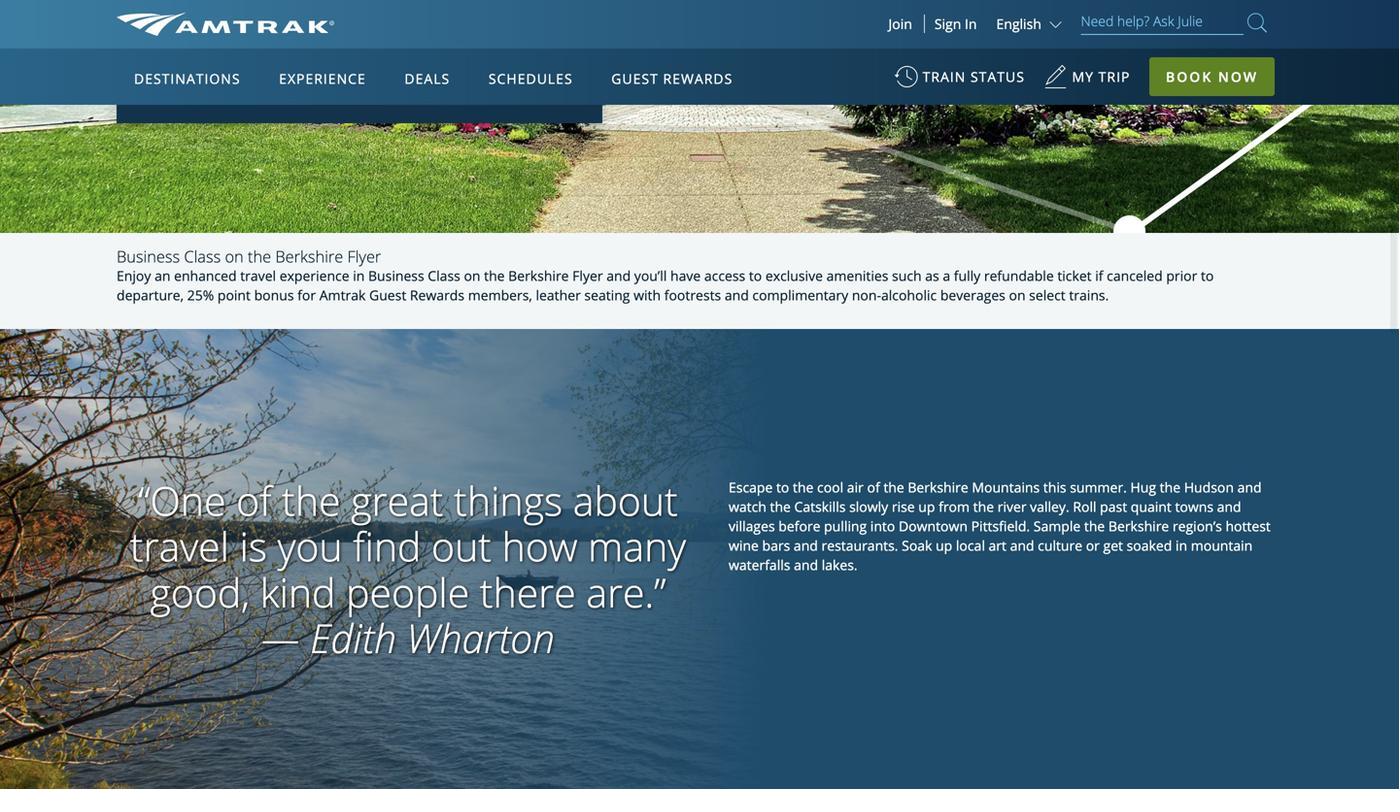 Task type: locate. For each thing, give the bounding box(es) containing it.
travel left is on the bottom of the page
[[130, 520, 229, 574]]

guest rewards
[[611, 69, 733, 88]]

schedules link
[[481, 49, 581, 105]]

0 vertical spatial guest
[[611, 69, 659, 88]]

1 horizontal spatial business
[[368, 267, 424, 285]]

business up departure,
[[117, 246, 180, 268]]

destinations button
[[126, 51, 248, 106]]

pulling
[[824, 517, 867, 536]]

the
[[248, 246, 271, 268], [484, 267, 505, 285], [282, 474, 341, 528], [793, 479, 814, 497], [884, 479, 904, 497], [1160, 479, 1181, 497], [770, 498, 791, 517], [973, 498, 994, 517], [1084, 517, 1105, 536]]

culture
[[1038, 537, 1082, 555]]

regions map image
[[189, 162, 655, 434]]

things
[[454, 474, 563, 528]]

schedules
[[489, 69, 573, 88]]

guest
[[611, 69, 659, 88], [369, 286, 406, 304]]

footrests
[[664, 286, 721, 304]]

you'll
[[634, 267, 667, 285]]

travel inside "one of the great things about travel is you find out how many good, kind people there are." —                                      edith wharton
[[130, 520, 229, 574]]

the up or
[[1084, 517, 1105, 536]]

a
[[943, 267, 950, 285]]

about
[[573, 474, 678, 528]]

up up downtown
[[918, 498, 935, 517]]

mountain
[[1191, 537, 1253, 555]]

business
[[117, 246, 180, 268], [368, 267, 424, 285]]

villages
[[729, 517, 775, 536]]

0 horizontal spatial flyer
[[347, 246, 381, 268]]

rewards
[[663, 69, 733, 88], [410, 286, 465, 304]]

0 horizontal spatial of
[[236, 474, 272, 528]]

bonus
[[254, 286, 294, 304]]

out
[[431, 520, 492, 574]]

join
[[889, 15, 912, 33]]

1 vertical spatial up
[[936, 537, 952, 555]]

experience button
[[271, 51, 374, 106]]

soaked
[[1127, 537, 1172, 555]]

select
[[1029, 286, 1066, 304]]

in up amtrak
[[353, 267, 365, 285]]

0 horizontal spatial travel
[[130, 520, 229, 574]]

flyer up amtrak
[[347, 246, 381, 268]]

travel inside the business class on the berkshire flyer enjoy an enhanced travel experience in business class on the berkshire flyer and you'll have access to exclusive amenities such as a fully refundable ticket if canceled prior to departure, 25% point bonus for amtrak guest rewards members, leather seating with footrests and complimentary non-alcoholic beverages on select trains.
[[240, 267, 276, 285]]

mountains
[[972, 479, 1040, 497]]

deals button
[[397, 51, 458, 106]]

berkshire
[[275, 246, 343, 268], [508, 267, 569, 285], [908, 479, 968, 497], [1109, 517, 1169, 536]]

to right prior
[[1201, 267, 1214, 285]]

up down downtown
[[936, 537, 952, 555]]

on up members,
[[464, 267, 480, 285]]

fully
[[954, 267, 981, 285]]

on down "refundable"
[[1009, 286, 1026, 304]]

0 vertical spatial in
[[353, 267, 365, 285]]

air
[[847, 479, 864, 497]]

is
[[240, 520, 267, 574]]

access
[[704, 267, 745, 285]]

the right is on the bottom of the page
[[282, 474, 341, 528]]

1 vertical spatial guest
[[369, 286, 406, 304]]

valley.
[[1030, 498, 1069, 517]]

to right escape
[[776, 479, 789, 497]]

my trip button
[[1044, 58, 1130, 106]]

1 horizontal spatial guest
[[611, 69, 659, 88]]

0 horizontal spatial up
[[918, 498, 935, 517]]

if
[[1095, 267, 1103, 285]]

in down region's
[[1176, 537, 1187, 555]]

people
[[346, 565, 469, 620]]

search icon image
[[1248, 9, 1267, 36]]

on
[[225, 246, 244, 268], [464, 267, 480, 285], [1009, 286, 1026, 304]]

guest inside popup button
[[611, 69, 659, 88]]

enhanced
[[174, 267, 237, 285]]

banner
[[0, 0, 1399, 449]]

the up before
[[770, 498, 791, 517]]

2 horizontal spatial on
[[1009, 286, 1026, 304]]

book now
[[1166, 68, 1258, 86]]

1 horizontal spatial in
[[1176, 537, 1187, 555]]

travel up bonus
[[240, 267, 276, 285]]

0 horizontal spatial on
[[225, 246, 244, 268]]

the up pittsfield.
[[973, 498, 994, 517]]

join button
[[877, 15, 925, 33]]

amtrak
[[319, 286, 366, 304]]

1 horizontal spatial rewards
[[663, 69, 733, 88]]

trains.
[[1069, 286, 1109, 304]]

to right the access
[[749, 267, 762, 285]]

rewards inside the business class on the berkshire flyer enjoy an enhanced travel experience in business class on the berkshire flyer and you'll have access to exclusive amenities such as a fully refundable ticket if canceled prior to departure, 25% point bonus for amtrak guest rewards members, leather seating with footrests and complimentary non-alcoholic beverages on select trains.
[[410, 286, 465, 304]]

in inside the business class on the berkshire flyer enjoy an enhanced travel experience in business class on the berkshire flyer and you'll have access to exclusive amenities such as a fully refundable ticket if canceled prior to departure, 25% point bonus for amtrak guest rewards members, leather seating with footrests and complimentary non-alcoholic beverages on select trains.
[[353, 267, 365, 285]]

on up 'point'
[[225, 246, 244, 268]]

flyer up seating at the left top of the page
[[572, 267, 603, 285]]

of right air
[[867, 479, 880, 497]]

map button
[[155, 57, 564, 94]]

Please enter your search item search field
[[1081, 10, 1244, 35]]

non-
[[852, 286, 881, 304]]

1 vertical spatial in
[[1176, 537, 1187, 555]]

how
[[502, 520, 578, 574]]

the up members,
[[484, 267, 505, 285]]

there
[[480, 565, 576, 620]]

of right "one
[[236, 474, 272, 528]]

1 vertical spatial rewards
[[410, 286, 465, 304]]

exclusive
[[766, 267, 823, 285]]

"one
[[138, 474, 226, 528]]

in
[[353, 267, 365, 285], [1176, 537, 1187, 555]]

soak
[[902, 537, 932, 555]]

0 vertical spatial rewards
[[663, 69, 733, 88]]

guest rewards button
[[604, 51, 741, 106]]

0 horizontal spatial business
[[117, 246, 180, 268]]

with
[[634, 286, 661, 304]]

seating
[[584, 286, 630, 304]]

hudson
[[1184, 479, 1234, 497]]

1 vertical spatial travel
[[130, 520, 229, 574]]

edith
[[310, 611, 396, 666]]

alcoholic
[[881, 286, 937, 304]]

get
[[1103, 537, 1123, 555]]

before
[[779, 517, 821, 536]]

local
[[956, 537, 985, 555]]

berkshire up leather
[[508, 267, 569, 285]]

of inside "one of the great things about travel is you find out how many good, kind people there are." —                                      edith wharton
[[236, 474, 272, 528]]

0 horizontal spatial in
[[353, 267, 365, 285]]

1 horizontal spatial class
[[428, 267, 460, 285]]

the up bonus
[[248, 246, 271, 268]]

0 vertical spatial travel
[[240, 267, 276, 285]]

sample
[[1034, 517, 1081, 536]]

the right the hug
[[1160, 479, 1181, 497]]

1 horizontal spatial flyer
[[572, 267, 603, 285]]

berkshire up from
[[908, 479, 968, 497]]

up
[[918, 498, 935, 517], [936, 537, 952, 555]]

0 horizontal spatial rewards
[[410, 286, 465, 304]]

0 horizontal spatial guest
[[369, 286, 406, 304]]

of inside 'escape to the cool air of the berkshire mountains this summer. hug the hudson and watch the catskills slowly rise up from the river valley. roll past quaint towns and villages before pulling into downtown pittsfield. sample the berkshire region's hottest wine bars and restaurants. soak up local art and culture or get soaked in mountain waterfalls and lakes.'
[[867, 479, 880, 497]]

and
[[606, 267, 631, 285], [725, 286, 749, 304], [1237, 479, 1262, 497], [1217, 498, 1241, 517], [794, 537, 818, 555], [1010, 537, 1034, 555], [794, 556, 818, 575]]

application
[[189, 162, 655, 434]]

business right experience
[[368, 267, 424, 285]]

1 horizontal spatial of
[[867, 479, 880, 497]]

great
[[351, 474, 444, 528]]

class
[[184, 246, 221, 268], [428, 267, 460, 285]]

1 horizontal spatial to
[[776, 479, 789, 497]]

destinations
[[134, 69, 241, 88]]

1 horizontal spatial travel
[[240, 267, 276, 285]]



Task type: describe. For each thing, give the bounding box(es) containing it.
1 horizontal spatial up
[[936, 537, 952, 555]]

guest inside the business class on the berkshire flyer enjoy an enhanced travel experience in business class on the berkshire flyer and you'll have access to exclusive amenities such as a fully refundable ticket if canceled prior to departure, 25% point bonus for amtrak guest rewards members, leather seating with footrests and complimentary non-alcoholic beverages on select trains.
[[369, 286, 406, 304]]

my
[[1072, 68, 1094, 86]]

"one of the great things about travel is you find out how many good, kind people there are." —                                      edith wharton
[[130, 474, 686, 666]]

to inside 'escape to the cool air of the berkshire mountains this summer. hug the hudson and watch the catskills slowly rise up from the river valley. roll past quaint towns and villages before pulling into downtown pittsfield. sample the berkshire region's hottest wine bars and restaurants. soak up local art and culture or get soaked in mountain waterfalls and lakes.'
[[776, 479, 789, 497]]

members,
[[468, 286, 532, 304]]

many
[[588, 520, 686, 574]]

1 horizontal spatial on
[[464, 267, 480, 285]]

berkshire up soaked
[[1109, 517, 1169, 536]]

this
[[1043, 479, 1066, 497]]

deals
[[405, 69, 450, 88]]

sign in button
[[935, 15, 977, 33]]

ticket
[[1057, 267, 1092, 285]]

into
[[870, 517, 895, 536]]

english button
[[996, 15, 1066, 33]]

find
[[353, 520, 421, 574]]

good,
[[150, 565, 250, 620]]

enjoy
[[117, 267, 151, 285]]

in inside 'escape to the cool air of the berkshire mountains this summer. hug the hudson and watch the catskills slowly rise up from the river valley. roll past quaint towns and villages before pulling into downtown pittsfield. sample the berkshire region's hottest wine bars and restaurants. soak up local art and culture or get soaked in mountain waterfalls and lakes.'
[[1176, 537, 1187, 555]]

pittsfield.
[[971, 517, 1030, 536]]

rewards inside guest rewards popup button
[[663, 69, 733, 88]]

amtrak image
[[117, 13, 334, 36]]

25%
[[187, 286, 214, 304]]

the up rise
[[884, 479, 904, 497]]

restaurants.
[[822, 537, 898, 555]]

leather
[[536, 286, 581, 304]]

0 vertical spatial up
[[918, 498, 935, 517]]

or
[[1086, 537, 1100, 555]]

the up the catskills
[[793, 479, 814, 497]]

lakes.
[[822, 556, 858, 575]]

book now button
[[1149, 57, 1275, 96]]

from
[[939, 498, 970, 517]]

banner containing join
[[0, 0, 1399, 449]]

as
[[925, 267, 939, 285]]

past
[[1100, 498, 1127, 517]]

wharton
[[407, 611, 555, 666]]

trip
[[1099, 68, 1130, 86]]

canceled
[[1107, 267, 1163, 285]]

hug
[[1130, 479, 1156, 497]]

slowly
[[849, 498, 888, 517]]

—
[[261, 611, 300, 666]]

quaint
[[1131, 498, 1172, 517]]

escape
[[729, 479, 773, 497]]

hottest
[[1226, 517, 1271, 536]]

have
[[670, 267, 701, 285]]

book
[[1166, 68, 1213, 86]]

2 horizontal spatial to
[[1201, 267, 1214, 285]]

train
[[923, 68, 966, 86]]

catskills
[[794, 498, 846, 517]]

rise
[[892, 498, 915, 517]]

departure,
[[117, 286, 184, 304]]

sign
[[935, 15, 961, 33]]

refundable
[[984, 267, 1054, 285]]

watch
[[729, 498, 767, 517]]

cool
[[817, 479, 844, 497]]

you
[[277, 520, 343, 574]]

wine
[[729, 537, 759, 555]]

river
[[998, 498, 1027, 517]]

towns
[[1175, 498, 1214, 517]]

my trip
[[1072, 68, 1130, 86]]

the inside "one of the great things about travel is you find out how many good, kind people there are." —                                      edith wharton
[[282, 474, 341, 528]]

escape to the cool air of the berkshire mountains this summer. hug the hudson and watch the catskills slowly rise up from the river valley. roll past quaint towns and villages before pulling into downtown pittsfield. sample the berkshire region's hottest wine bars and restaurants. soak up local art and culture or get soaked in mountain waterfalls and lakes.
[[729, 479, 1271, 575]]

experience
[[280, 267, 349, 285]]

in
[[965, 15, 977, 33]]

experience
[[279, 69, 366, 88]]

prior
[[1166, 267, 1197, 285]]

amenities
[[826, 267, 888, 285]]

sign in
[[935, 15, 977, 33]]

are."
[[586, 565, 666, 620]]

waterfalls
[[729, 556, 790, 575]]

art
[[989, 537, 1007, 555]]

point
[[218, 286, 251, 304]]

berkshire up for
[[275, 246, 343, 268]]

such
[[892, 267, 922, 285]]

an
[[155, 267, 170, 285]]

now
[[1218, 68, 1258, 86]]

beverages
[[940, 286, 1006, 304]]

train status
[[923, 68, 1025, 86]]

bars
[[762, 537, 790, 555]]

kind
[[260, 565, 336, 620]]

0 horizontal spatial to
[[749, 267, 762, 285]]

0 horizontal spatial class
[[184, 246, 221, 268]]



Task type: vqa. For each thing, say whether or not it's contained in the screenshot.
moves
no



